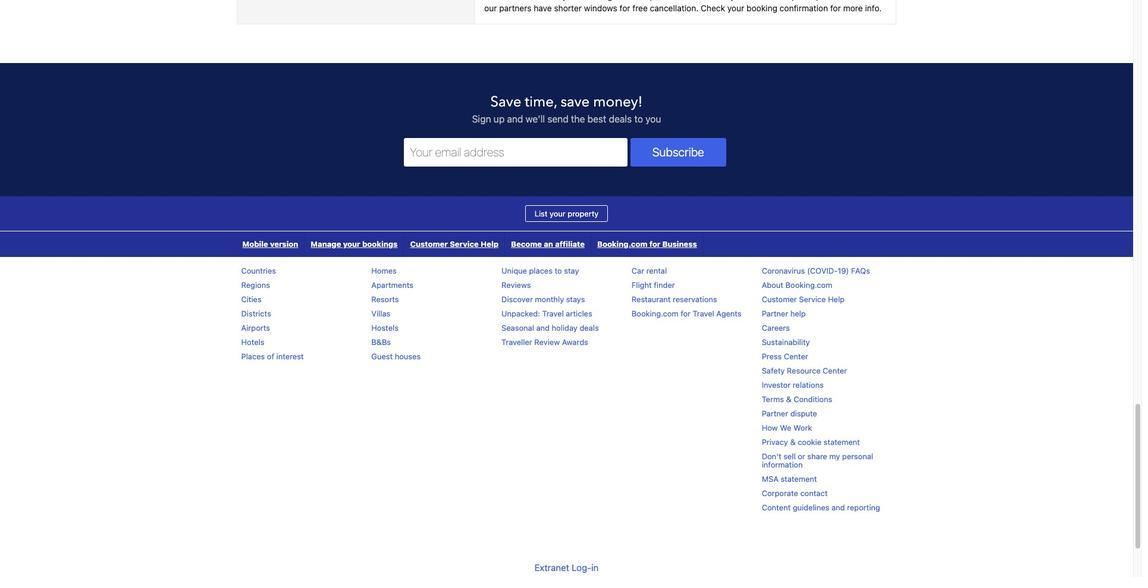 Task type: locate. For each thing, give the bounding box(es) containing it.
2 horizontal spatial to
[[657, 0, 665, 1]]

1 vertical spatial of
[[267, 351, 274, 361]]

0 horizontal spatial statement
[[781, 474, 817, 483]]

in
[[591, 562, 599, 573]]

check
[[701, 3, 725, 13]]

booking.com down coronavirus (covid-19) faqs link
[[786, 280, 832, 290]]

time.
[[823, 0, 843, 1]]

1 vertical spatial partner
[[762, 409, 788, 418]]

1 vertical spatial deals
[[580, 323, 599, 332]]

info.
[[865, 3, 882, 13]]

2 vertical spatial booking.com
[[632, 309, 679, 318]]

deals down money!
[[609, 113, 632, 124]]

your right list
[[550, 209, 566, 218]]

booking.com down restaurant
[[632, 309, 679, 318]]

for right windows
[[620, 3, 630, 13]]

for left business
[[649, 239, 661, 249]]

1 horizontal spatial center
[[823, 366, 847, 375]]

and up traveller review awards link
[[536, 323, 550, 332]]

1 horizontal spatial customer service help link
[[762, 294, 845, 304]]

0 vertical spatial partner
[[762, 309, 788, 318]]

help down 19)
[[828, 294, 845, 304]]

and inside the coronavirus (covid-19) faqs about booking.com customer service help partner help careers sustainability press center safety resource center investor relations terms & conditions partner dispute how we work privacy & cookie statement don't sell or share my personal information msa statement corporate contact content guidelines and reporting
[[832, 503, 845, 512]]

0 horizontal spatial service
[[450, 239, 479, 249]]

flight finder link
[[632, 280, 675, 290]]

navigation containing mobile version
[[236, 231, 704, 257]]

regions link
[[241, 280, 270, 290]]

2 vertical spatial to
[[555, 266, 562, 275]]

investor relations link
[[762, 380, 824, 390]]

& up sell
[[790, 437, 796, 447]]

center
[[784, 351, 808, 361], [823, 366, 847, 375]]

0 horizontal spatial of
[[267, 351, 274, 361]]

2 horizontal spatial and
[[832, 503, 845, 512]]

homes link
[[371, 266, 397, 275]]

of up info.
[[869, 0, 877, 1]]

about booking.com link
[[762, 280, 832, 290]]

msa statement link
[[762, 474, 817, 483]]

free
[[628, 0, 643, 1], [633, 3, 648, 13]]

help inside 'navigation'
[[481, 239, 499, 249]]

guest houses link
[[371, 351, 421, 361]]

our
[[484, 3, 497, 13]]

customer service help link for partner help
[[762, 294, 845, 304]]

19)
[[838, 266, 849, 275]]

msa
[[762, 474, 779, 483]]

0 vertical spatial service
[[450, 239, 479, 249]]

for down reservations
[[681, 309, 691, 318]]

money!
[[593, 92, 643, 112]]

finder
[[654, 280, 675, 290]]

for inside 'navigation'
[[649, 239, 661, 249]]

center up relations
[[823, 366, 847, 375]]

free left 24 at the top right of page
[[628, 0, 643, 1]]

0 horizontal spatial deals
[[580, 323, 599, 332]]

1 horizontal spatial help
[[828, 294, 845, 304]]

0 vertical spatial center
[[784, 351, 808, 361]]

1 horizontal spatial up
[[645, 0, 655, 1]]

districts
[[241, 309, 271, 318]]

0 vertical spatial and
[[507, 113, 523, 124]]

to left you at the right top of page
[[634, 113, 643, 124]]

before
[[703, 0, 728, 1]]

my
[[830, 451, 840, 461]]

villas link
[[371, 309, 390, 318]]

restaurant reservations link
[[632, 294, 717, 304]]

and down save
[[507, 113, 523, 124]]

0 horizontal spatial customer
[[410, 239, 448, 249]]

0 horizontal spatial help
[[481, 239, 499, 249]]

0 vertical spatial &
[[786, 394, 792, 404]]

1 vertical spatial service
[[799, 294, 826, 304]]

0 vertical spatial to
[[657, 0, 665, 1]]

booking up windows
[[582, 0, 613, 1]]

reviews link
[[502, 280, 531, 290]]

1 vertical spatial booking.com
[[786, 280, 832, 290]]

booking.com for travel agents link
[[632, 309, 742, 318]]

and left the 'reporting'
[[832, 503, 845, 512]]

partner help link
[[762, 309, 806, 318]]

airports
[[241, 323, 270, 332]]

0 vertical spatial customer
[[410, 239, 448, 249]]

booking.com up car
[[597, 239, 648, 249]]

deals inside save time, save money! sign up and we'll send the best deals to you
[[609, 113, 632, 124]]

up left 24 at the top right of page
[[645, 0, 655, 1]]

1 horizontal spatial travel
[[693, 309, 714, 318]]

0 horizontal spatial travel
[[542, 309, 564, 318]]

stay
[[564, 266, 579, 275]]

1 vertical spatial to
[[634, 113, 643, 124]]

customer up the partner help link
[[762, 294, 797, 304]]

travel inside car rental flight finder restaurant reservations booking.com for travel agents
[[693, 309, 714, 318]]

partner up careers link
[[762, 309, 788, 318]]

2 vertical spatial and
[[832, 503, 845, 512]]

navigation inside 'save time, save money!' footer
[[236, 231, 704, 257]]

1 horizontal spatial to
[[634, 113, 643, 124]]

1 vertical spatial customer
[[762, 294, 797, 304]]

deals inside unique places to stay reviews discover monthly stays unpacked: travel articles seasonal and holiday deals traveller review awards
[[580, 323, 599, 332]]

can i cancel my booking? element
[[475, 0, 896, 24]]

careers link
[[762, 323, 790, 332]]

1 horizontal spatial service
[[799, 294, 826, 304]]

extranet
[[535, 562, 569, 573]]

booking
[[582, 0, 613, 1], [747, 3, 777, 13]]

booking.com
[[597, 239, 648, 249], [786, 280, 832, 290], [632, 309, 679, 318]]

to left stay
[[555, 266, 562, 275]]

1 vertical spatial customer service help link
[[762, 294, 845, 304]]

to inside save time, save money! sign up and we'll send the best deals to you
[[634, 113, 643, 124]]

1 horizontal spatial and
[[536, 323, 550, 332]]

0 horizontal spatial to
[[555, 266, 562, 275]]

1 horizontal spatial booking
[[747, 3, 777, 13]]

1 vertical spatial free
[[633, 3, 648, 13]]

service
[[450, 239, 479, 249], [799, 294, 826, 304]]

statement up corporate contact link
[[781, 474, 817, 483]]

24
[[667, 0, 677, 1]]

1 horizontal spatial of
[[869, 0, 877, 1]]

affiliate
[[555, 239, 585, 249]]

dispute
[[790, 409, 817, 418]]

& up "partner dispute" link
[[786, 394, 792, 404]]

&
[[786, 394, 792, 404], [790, 437, 796, 447]]

for up windows
[[615, 0, 626, 1]]

b&bs link
[[371, 337, 391, 347]]

time,
[[525, 92, 557, 112]]

0 horizontal spatial up
[[494, 113, 505, 124]]

1 vertical spatial and
[[536, 323, 550, 332]]

to inside yes. you can cancel your booking for free up to 24 hours before your scheduled pick-up time. some of our partners have shorter windows for free cancellation. check your booking confirmation for more info.
[[657, 0, 665, 1]]

your up shorter
[[563, 0, 580, 1]]

information
[[762, 460, 803, 469]]

up inside save time, save money! sign up and we'll send the best deals to you
[[494, 113, 505, 124]]

stays
[[566, 294, 585, 304]]

1 horizontal spatial customer
[[762, 294, 797, 304]]

apartments
[[371, 280, 413, 290]]

become
[[511, 239, 542, 249]]

0 vertical spatial booking.com
[[597, 239, 648, 249]]

an
[[544, 239, 553, 249]]

airports link
[[241, 323, 270, 332]]

manage
[[311, 239, 341, 249]]

0 vertical spatial statement
[[824, 437, 860, 447]]

1 travel from the left
[[542, 309, 564, 318]]

of right places
[[267, 351, 274, 361]]

b&bs
[[371, 337, 391, 347]]

up up confirmation
[[811, 0, 821, 1]]

some
[[845, 0, 867, 1]]

up
[[645, 0, 655, 1], [811, 0, 821, 1], [494, 113, 505, 124]]

seasonal
[[502, 323, 534, 332]]

0 vertical spatial of
[[869, 0, 877, 1]]

don't sell or share my personal information link
[[762, 451, 873, 469]]

can
[[519, 0, 533, 1]]

0 horizontal spatial customer service help link
[[404, 231, 505, 257]]

flight
[[632, 280, 652, 290]]

help inside the coronavirus (covid-19) faqs about booking.com customer service help partner help careers sustainability press center safety resource center investor relations terms & conditions partner dispute how we work privacy & cookie statement don't sell or share my personal information msa statement corporate contact content guidelines and reporting
[[828, 294, 845, 304]]

subscribe
[[652, 145, 704, 159]]

countries regions cities districts airports hotels places of interest
[[241, 266, 304, 361]]

service inside 'navigation'
[[450, 239, 479, 249]]

partner down terms
[[762, 409, 788, 418]]

0 vertical spatial booking
[[582, 0, 613, 1]]

how we work link
[[762, 423, 812, 432]]

center up resource
[[784, 351, 808, 361]]

reporting
[[847, 503, 880, 512]]

2 partner from the top
[[762, 409, 788, 418]]

free left cancellation.
[[633, 3, 648, 13]]

your down before at the right top
[[727, 3, 744, 13]]

for inside car rental flight finder restaurant reservations booking.com for travel agents
[[681, 309, 691, 318]]

1 horizontal spatial deals
[[609, 113, 632, 124]]

cancel
[[535, 0, 560, 1]]

hotels link
[[241, 337, 264, 347]]

statement up my on the bottom of the page
[[824, 437, 860, 447]]

customer right bookings
[[410, 239, 448, 249]]

your right manage
[[343, 239, 360, 249]]

help left become on the left of the page
[[481, 239, 499, 249]]

resorts link
[[371, 294, 399, 304]]

traveller
[[502, 337, 532, 347]]

how
[[762, 423, 778, 432]]

travel inside unique places to stay reviews discover monthly stays unpacked: travel articles seasonal and holiday deals traveller review awards
[[542, 309, 564, 318]]

up right sign
[[494, 113, 505, 124]]

have
[[534, 3, 552, 13]]

scheduled
[[750, 0, 790, 1]]

apartments link
[[371, 280, 413, 290]]

2 travel from the left
[[693, 309, 714, 318]]

deals down articles
[[580, 323, 599, 332]]

save
[[561, 92, 590, 112]]

navigation
[[236, 231, 704, 257]]

0 vertical spatial free
[[628, 0, 643, 1]]

1 horizontal spatial statement
[[824, 437, 860, 447]]

booking down scheduled
[[747, 3, 777, 13]]

and
[[507, 113, 523, 124], [536, 323, 550, 332], [832, 503, 845, 512]]

save time, save money! footer
[[0, 62, 1133, 577]]

0 vertical spatial help
[[481, 239, 499, 249]]

0 horizontal spatial booking
[[582, 0, 613, 1]]

0 horizontal spatial center
[[784, 351, 808, 361]]

0 vertical spatial deals
[[609, 113, 632, 124]]

0 horizontal spatial and
[[507, 113, 523, 124]]

confirmation
[[780, 3, 828, 13]]

manage your bookings link
[[305, 231, 404, 257]]

privacy & cookie statement link
[[762, 437, 860, 447]]

customer service help link
[[404, 231, 505, 257], [762, 294, 845, 304]]

travel up the seasonal and holiday deals link
[[542, 309, 564, 318]]

extranet log-in
[[535, 562, 599, 573]]

to left 24 at the top right of page
[[657, 0, 665, 1]]

1 vertical spatial help
[[828, 294, 845, 304]]

homes apartments resorts villas hostels b&bs guest houses
[[371, 266, 421, 361]]

hostels
[[371, 323, 399, 332]]

review
[[534, 337, 560, 347]]

coronavirus
[[762, 266, 805, 275]]

1 vertical spatial statement
[[781, 474, 817, 483]]

version
[[270, 239, 298, 249]]

travel down reservations
[[693, 309, 714, 318]]

0 vertical spatial customer service help link
[[404, 231, 505, 257]]



Task type: describe. For each thing, give the bounding box(es) containing it.
traveller review awards link
[[502, 337, 588, 347]]

the
[[571, 113, 585, 124]]

coronavirus (covid-19) faqs link
[[762, 266, 870, 275]]

resorts
[[371, 294, 399, 304]]

become an affiliate
[[511, 239, 585, 249]]

coronavirus (covid-19) faqs about booking.com customer service help partner help careers sustainability press center safety resource center investor relations terms & conditions partner dispute how we work privacy & cookie statement don't sell or share my personal information msa statement corporate contact content guidelines and reporting
[[762, 266, 880, 512]]

partners
[[499, 3, 532, 13]]

reviews
[[502, 280, 531, 290]]

investor
[[762, 380, 791, 390]]

of inside countries regions cities districts airports hotels places of interest
[[267, 351, 274, 361]]

extranet log-in link
[[535, 553, 599, 577]]

shorter
[[554, 3, 582, 13]]

cancellation.
[[650, 3, 699, 13]]

hostels link
[[371, 323, 399, 332]]

car rental link
[[632, 266, 667, 275]]

holiday
[[552, 323, 578, 332]]

your inside 'navigation'
[[343, 239, 360, 249]]

and inside save time, save money! sign up and we'll send the best deals to you
[[507, 113, 523, 124]]

1 partner from the top
[[762, 309, 788, 318]]

to inside unique places to stay reviews discover monthly stays unpacked: travel articles seasonal and holiday deals traveller review awards
[[555, 266, 562, 275]]

1 vertical spatial center
[[823, 366, 847, 375]]

we'll
[[526, 113, 545, 124]]

discover
[[502, 294, 533, 304]]

2 horizontal spatial up
[[811, 0, 821, 1]]

your right before at the right top
[[731, 0, 748, 1]]

contact
[[800, 488, 828, 498]]

car rental flight finder restaurant reservations booking.com for travel agents
[[632, 266, 742, 318]]

villas
[[371, 309, 390, 318]]

places
[[241, 351, 265, 361]]

booking.com inside the coronavirus (covid-19) faqs about booking.com customer service help partner help careers sustainability press center safety resource center investor relations terms & conditions partner dispute how we work privacy & cookie statement don't sell or share my personal information msa statement corporate contact content guidelines and reporting
[[786, 280, 832, 290]]

list
[[535, 209, 548, 218]]

cookie
[[798, 437, 822, 447]]

yes. you can cancel your booking for free up to 24 hours before your scheduled pick-up time. some of our partners have shorter windows for free cancellation. check your booking confirmation for more info.
[[484, 0, 882, 13]]

1 vertical spatial booking
[[747, 3, 777, 13]]

corporate
[[762, 488, 798, 498]]

customer inside the coronavirus (covid-19) faqs about booking.com customer service help partner help careers sustainability press center safety resource center investor relations terms & conditions partner dispute how we work privacy & cookie statement don't sell or share my personal information msa statement corporate contact content guidelines and reporting
[[762, 294, 797, 304]]

places of interest link
[[241, 351, 304, 361]]

resource
[[787, 366, 821, 375]]

restaurant
[[632, 294, 671, 304]]

for down time.
[[830, 3, 841, 13]]

homes
[[371, 266, 397, 275]]

service inside the coronavirus (covid-19) faqs about booking.com customer service help partner help careers sustainability press center safety resource center investor relations terms & conditions partner dispute how we work privacy & cookie statement don't sell or share my personal information msa statement corporate contact content guidelines and reporting
[[799, 294, 826, 304]]

of inside yes. you can cancel your booking for free up to 24 hours before your scheduled pick-up time. some of our partners have shorter windows for free cancellation. check your booking confirmation for more info.
[[869, 0, 877, 1]]

booking.com for business link
[[591, 231, 703, 257]]

faqs
[[851, 266, 870, 275]]

you
[[503, 0, 517, 1]]

customer inside 'navigation'
[[410, 239, 448, 249]]

mobile
[[242, 239, 268, 249]]

booking.com inside 'navigation'
[[597, 239, 648, 249]]

press center link
[[762, 351, 808, 361]]

safety resource center link
[[762, 366, 847, 375]]

sign
[[472, 113, 491, 124]]

unpacked: travel articles link
[[502, 309, 592, 318]]

relations
[[793, 380, 824, 390]]

guidelines
[[793, 503, 830, 512]]

hours
[[680, 0, 701, 1]]

Your email address email field
[[404, 138, 627, 166]]

car
[[632, 266, 644, 275]]

partner dispute link
[[762, 409, 817, 418]]

windows
[[584, 3, 617, 13]]

business
[[662, 239, 697, 249]]

content guidelines and reporting link
[[762, 503, 880, 512]]

you
[[646, 113, 661, 124]]

districts link
[[241, 309, 271, 318]]

help
[[790, 309, 806, 318]]

cities
[[241, 294, 262, 304]]

don't
[[762, 451, 781, 461]]

booking.com inside car rental flight finder restaurant reservations booking.com for travel agents
[[632, 309, 679, 318]]

countries link
[[241, 266, 276, 275]]

discover monthly stays link
[[502, 294, 585, 304]]

mobile version
[[242, 239, 298, 249]]

work
[[794, 423, 812, 432]]

customer service help link for become an affiliate
[[404, 231, 505, 257]]

property
[[568, 209, 599, 218]]

unpacked:
[[502, 309, 540, 318]]

unique places to stay reviews discover monthly stays unpacked: travel articles seasonal and holiday deals traveller review awards
[[502, 266, 599, 347]]

become an affiliate link
[[505, 231, 591, 257]]

share
[[807, 451, 827, 461]]

log-
[[572, 562, 591, 573]]

list your property link
[[525, 205, 608, 222]]

terms & conditions link
[[762, 394, 832, 404]]

content
[[762, 503, 791, 512]]

and inside unique places to stay reviews discover monthly stays unpacked: travel articles seasonal and holiday deals traveller review awards
[[536, 323, 550, 332]]

manage your bookings
[[311, 239, 398, 249]]

safety
[[762, 366, 785, 375]]

list your property
[[535, 209, 599, 218]]

sustainability link
[[762, 337, 810, 347]]

places
[[529, 266, 553, 275]]

(covid-
[[807, 266, 838, 275]]

1 vertical spatial &
[[790, 437, 796, 447]]

terms
[[762, 394, 784, 404]]

regions
[[241, 280, 270, 290]]

press
[[762, 351, 782, 361]]



Task type: vqa. For each thing, say whether or not it's contained in the screenshot.
Avenue the Show on map
no



